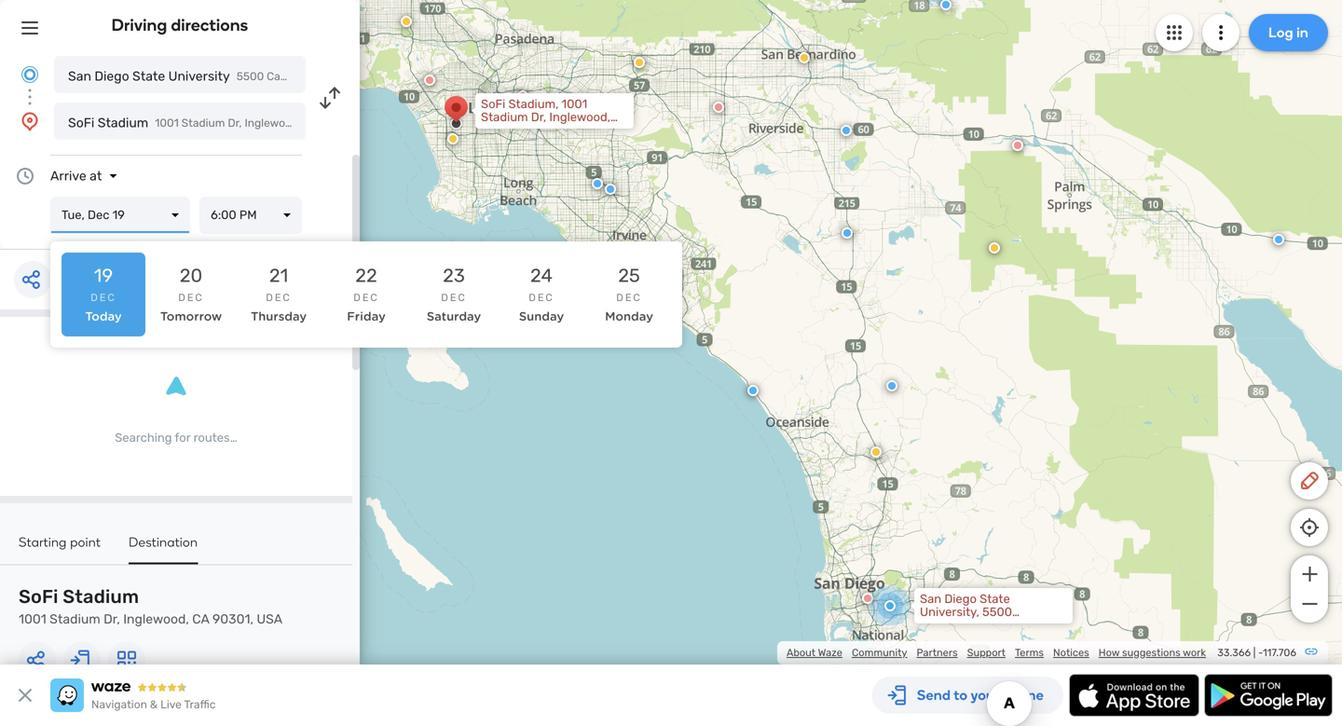 Task type: locate. For each thing, give the bounding box(es) containing it.
2 horizontal spatial 1001
[[562, 97, 588, 111]]

stadium
[[481, 110, 528, 124], [98, 115, 149, 131], [182, 117, 225, 130], [63, 586, 139, 608], [50, 612, 100, 627]]

25
[[618, 265, 640, 287]]

sofi stadium, 1001 stadium dr, inglewood, ca 90301, usa
[[481, 97, 611, 138]]

routes…
[[194, 431, 238, 445]]

searching for routes…
[[115, 431, 238, 445]]

19 right tue,
[[112, 208, 125, 222]]

dec up saturday
[[441, 291, 467, 304]]

2 horizontal spatial inglewood,
[[550, 110, 611, 124]]

dec up today
[[91, 291, 116, 304]]

0 vertical spatial road closed image
[[424, 75, 436, 86]]

0 vertical spatial 19
[[112, 208, 125, 222]]

x image
[[14, 684, 36, 707]]

2 horizontal spatial 90301,
[[500, 123, 538, 138]]

0 horizontal spatial 1001
[[19, 612, 46, 627]]

2 horizontal spatial road closed image
[[1013, 140, 1024, 151]]

tue, dec 19 list box
[[50, 197, 190, 234]]

stadium,
[[509, 97, 559, 111]]

22 dec friday
[[347, 265, 386, 324]]

sofi stadium 1001 stadium dr, inglewood, ca 90301, usa down destination button
[[19, 586, 283, 627]]

2 vertical spatial 1001
[[19, 612, 46, 627]]

0 horizontal spatial sofi
[[19, 586, 58, 608]]

dec inside '20 dec tomorrow'
[[178, 291, 204, 304]]

sofi down starting point button
[[19, 586, 58, 608]]

inglewood,
[[550, 110, 611, 124], [245, 117, 301, 130], [123, 612, 189, 627]]

usa inside sofi stadium, 1001 stadium dr, inglewood, ca 90301, usa
[[541, 123, 565, 138]]

6:00 pm
[[211, 208, 257, 222]]

dec for 22
[[354, 291, 379, 304]]

1 vertical spatial 1001
[[155, 117, 179, 130]]

19 option
[[62, 253, 145, 337]]

1001 down san diego state university
[[155, 117, 179, 130]]

zoom in image
[[1299, 563, 1322, 586]]

2 horizontal spatial ca
[[481, 123, 497, 138]]

hazard image
[[401, 16, 412, 27], [799, 52, 810, 63], [634, 57, 645, 68], [448, 133, 459, 145], [871, 447, 882, 458]]

dec inside 19 dec today
[[91, 291, 116, 304]]

33.366 | -117.706
[[1218, 647, 1297, 659]]

-
[[1259, 647, 1264, 659]]

1 horizontal spatial road closed image
[[863, 593, 874, 604]]

19 inside 19 dec today
[[94, 265, 113, 287]]

sofi down san
[[68, 115, 94, 131]]

90301, inside sofi stadium, 1001 stadium dr, inglewood, ca 90301, usa
[[500, 123, 538, 138]]

dec up friday
[[354, 291, 379, 304]]

1001
[[562, 97, 588, 111], [155, 117, 179, 130], [19, 612, 46, 627]]

ca
[[304, 117, 319, 130], [481, 123, 497, 138], [192, 612, 209, 627]]

road closed image
[[518, 90, 529, 102], [713, 102, 725, 113]]

0 vertical spatial sofi
[[481, 97, 506, 111]]

dec inside 23 dec saturday
[[441, 291, 467, 304]]

dec inside list box
[[88, 208, 110, 222]]

stadium inside sofi stadium, 1001 stadium dr, inglewood, ca 90301, usa
[[481, 110, 528, 124]]

road closed image
[[424, 75, 436, 86], [1013, 140, 1024, 151], [863, 593, 874, 604]]

starting point button
[[19, 534, 101, 563]]

dec inside 21 dec thursday
[[266, 291, 292, 304]]

0 horizontal spatial dr,
[[104, 612, 120, 627]]

0 horizontal spatial ca
[[192, 612, 209, 627]]

6:00
[[211, 208, 237, 222]]

dec for 20
[[178, 291, 204, 304]]

driving
[[111, 15, 167, 35]]

2 horizontal spatial usa
[[541, 123, 565, 138]]

20 option
[[149, 253, 233, 337]]

2 horizontal spatial dr,
[[531, 110, 547, 124]]

1 vertical spatial sofi stadium 1001 stadium dr, inglewood, ca 90301, usa
[[19, 586, 283, 627]]

work
[[1184, 647, 1207, 659]]

sofi left stadium, at left top
[[481, 97, 506, 111]]

pencil image
[[1299, 470, 1321, 492]]

dec for 25
[[617, 291, 642, 304]]

1 vertical spatial sofi
[[68, 115, 94, 131]]

dec up thursday
[[266, 291, 292, 304]]

1 vertical spatial 19
[[94, 265, 113, 287]]

1001 down starting point button
[[19, 612, 46, 627]]

19 up today
[[94, 265, 113, 287]]

dec right tue,
[[88, 208, 110, 222]]

dec inside 24 dec sunday
[[529, 291, 555, 304]]

partners link
[[917, 647, 958, 659]]

0 horizontal spatial usa
[[257, 612, 283, 627]]

117.706
[[1264, 647, 1297, 659]]

thursday
[[251, 309, 307, 324]]

ca inside sofi stadium, 1001 stadium dr, inglewood, ca 90301, usa
[[481, 123, 497, 138]]

terms
[[1016, 647, 1044, 659]]

23 option
[[412, 253, 496, 337]]

police image
[[941, 0, 952, 10], [841, 125, 852, 136], [592, 178, 603, 189], [605, 184, 616, 195], [842, 228, 853, 239], [887, 380, 898, 392], [748, 385, 759, 396]]

inglewood, inside sofi stadium, 1001 stadium dr, inglewood, ca 90301, usa
[[550, 110, 611, 124]]

police image
[[1274, 234, 1285, 245]]

24 dec sunday
[[519, 265, 564, 324]]

0 vertical spatial 1001
[[562, 97, 588, 111]]

dr,
[[531, 110, 547, 124], [228, 117, 242, 130], [104, 612, 120, 627]]

state
[[132, 69, 165, 84]]

destination button
[[129, 534, 198, 565]]

tue, dec 19
[[62, 208, 125, 222]]

dec up monday
[[617, 291, 642, 304]]

dr, inside sofi stadium, 1001 stadium dr, inglewood, ca 90301, usa
[[531, 110, 547, 124]]

navigation & live traffic
[[91, 698, 216, 712]]

19
[[112, 208, 125, 222], [94, 265, 113, 287]]

1 vertical spatial road closed image
[[1013, 140, 1024, 151]]

dec up the 'tomorrow'
[[178, 291, 204, 304]]

sofi stadium 1001 stadium dr, inglewood, ca 90301, usa
[[68, 115, 381, 131], [19, 586, 283, 627]]

link image
[[1305, 644, 1320, 659]]

sofi stadium 1001 stadium dr, inglewood, ca 90301, usa down university
[[68, 115, 381, 131]]

traffic
[[184, 698, 216, 712]]

how
[[1099, 647, 1120, 659]]

sofi
[[481, 97, 506, 111], [68, 115, 94, 131], [19, 586, 58, 608]]

tue,
[[62, 208, 85, 222]]

for
[[175, 431, 191, 445]]

1 horizontal spatial usa
[[359, 117, 381, 130]]

pm
[[240, 208, 257, 222]]

dec inside 25 dec monday
[[617, 291, 642, 304]]

1001 right stadium, at left top
[[562, 97, 588, 111]]

dec for tue,
[[88, 208, 110, 222]]

1 horizontal spatial 90301,
[[321, 117, 356, 130]]

dec for 23
[[441, 291, 467, 304]]

dec inside 22 dec friday
[[354, 291, 379, 304]]

navigation
[[91, 698, 147, 712]]

dec up sunday
[[529, 291, 555, 304]]

community link
[[852, 647, 908, 659]]

terms link
[[1016, 647, 1044, 659]]

90301,
[[321, 117, 356, 130], [500, 123, 538, 138], [213, 612, 254, 627]]

usa
[[359, 117, 381, 130], [541, 123, 565, 138], [257, 612, 283, 627]]

dec
[[88, 208, 110, 222], [91, 291, 116, 304], [178, 291, 204, 304], [266, 291, 292, 304], [354, 291, 379, 304], [441, 291, 467, 304], [529, 291, 555, 304], [617, 291, 642, 304]]

sunday
[[519, 309, 564, 324]]

2 horizontal spatial sofi
[[481, 97, 506, 111]]

1001 inside sofi stadium, 1001 stadium dr, inglewood, ca 90301, usa
[[562, 97, 588, 111]]

current location image
[[19, 63, 41, 86]]



Task type: describe. For each thing, give the bounding box(es) containing it.
about waze link
[[787, 647, 843, 659]]

notices link
[[1054, 647, 1090, 659]]

23 dec saturday
[[427, 265, 481, 324]]

arrive at
[[50, 168, 102, 184]]

support link
[[968, 647, 1006, 659]]

|
[[1254, 647, 1256, 659]]

hazard image
[[989, 242, 1001, 254]]

how suggestions work link
[[1099, 647, 1207, 659]]

arrive
[[50, 168, 86, 184]]

friday
[[347, 309, 386, 324]]

1 horizontal spatial sofi
[[68, 115, 94, 131]]

0 horizontal spatial road closed image
[[424, 75, 436, 86]]

zoom out image
[[1299, 593, 1322, 615]]

suggestions
[[1123, 647, 1181, 659]]

21
[[269, 265, 288, 287]]

25 dec monday
[[605, 265, 654, 324]]

1 horizontal spatial dr,
[[228, 117, 242, 130]]

live
[[160, 698, 182, 712]]

monday
[[605, 309, 654, 324]]

starting point
[[19, 534, 101, 550]]

partners
[[917, 647, 958, 659]]

1 horizontal spatial road closed image
[[713, 102, 725, 113]]

&
[[150, 698, 158, 712]]

1 horizontal spatial inglewood,
[[245, 117, 301, 130]]

0 horizontal spatial road closed image
[[518, 90, 529, 102]]

about waze community partners support terms notices how suggestions work
[[787, 647, 1207, 659]]

dec for 19
[[91, 291, 116, 304]]

today
[[85, 309, 122, 324]]

university
[[168, 69, 230, 84]]

san diego state university
[[68, 69, 230, 84]]

24
[[531, 265, 553, 287]]

0 horizontal spatial 90301,
[[213, 612, 254, 627]]

diego
[[95, 69, 129, 84]]

25 option
[[588, 253, 671, 337]]

20
[[180, 265, 203, 287]]

about
[[787, 647, 816, 659]]

1 horizontal spatial 1001
[[155, 117, 179, 130]]

clock image
[[14, 165, 36, 187]]

tomorrow
[[160, 309, 222, 324]]

0 horizontal spatial inglewood,
[[123, 612, 189, 627]]

waze
[[818, 647, 843, 659]]

33.366
[[1218, 647, 1252, 659]]

point
[[70, 534, 101, 550]]

2 vertical spatial sofi
[[19, 586, 58, 608]]

22 option
[[325, 253, 408, 337]]

0 vertical spatial sofi stadium 1001 stadium dr, inglewood, ca 90301, usa
[[68, 115, 381, 131]]

1 horizontal spatial ca
[[304, 117, 319, 130]]

6:00 pm list box
[[200, 197, 302, 234]]

21 dec thursday
[[251, 265, 307, 324]]

19 dec today
[[85, 265, 122, 324]]

directions
[[171, 15, 248, 35]]

searching
[[115, 431, 172, 445]]

starting
[[19, 534, 67, 550]]

19 inside list box
[[112, 208, 125, 222]]

23
[[443, 265, 465, 287]]

22
[[356, 265, 377, 287]]

20 dec tomorrow
[[160, 265, 222, 324]]

support
[[968, 647, 1006, 659]]

dec for 24
[[529, 291, 555, 304]]

notices
[[1054, 647, 1090, 659]]

21 option
[[237, 253, 321, 337]]

24 option
[[500, 253, 584, 337]]

driving directions
[[111, 15, 248, 35]]

san diego state university button
[[54, 56, 306, 93]]

at
[[90, 168, 102, 184]]

saturday
[[427, 309, 481, 324]]

sofi inside sofi stadium, 1001 stadium dr, inglewood, ca 90301, usa
[[481, 97, 506, 111]]

community
[[852, 647, 908, 659]]

dec for 21
[[266, 291, 292, 304]]

destination
[[129, 534, 198, 550]]

location image
[[19, 110, 41, 132]]

san
[[68, 69, 91, 84]]

2 vertical spatial road closed image
[[863, 593, 874, 604]]



Task type: vqa. For each thing, say whether or not it's contained in the screenshot.


